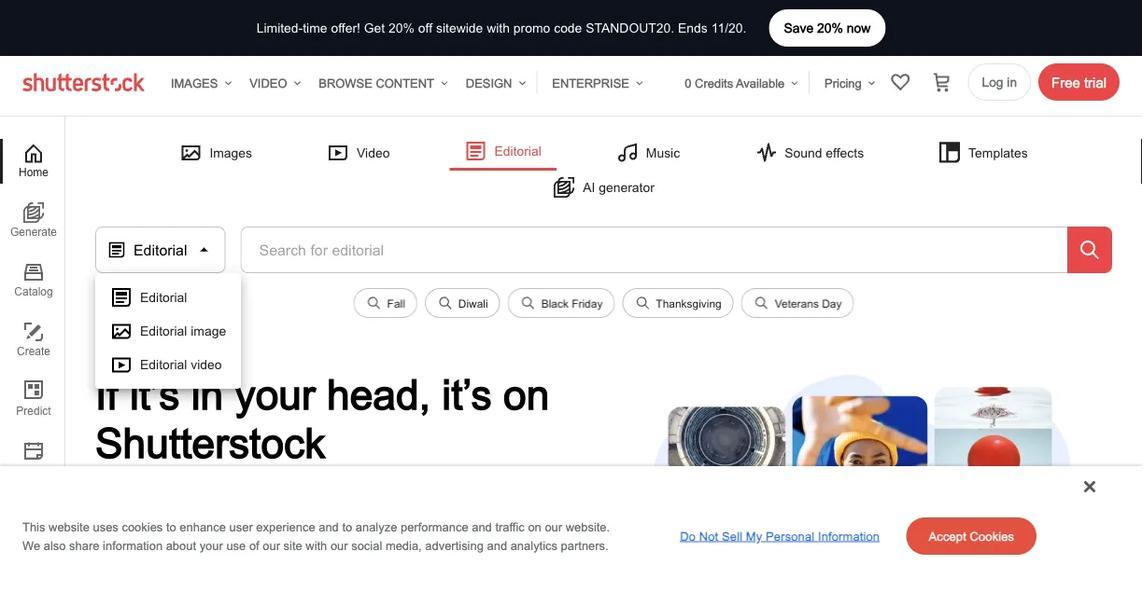 Task type: describe. For each thing, give the bounding box(es) containing it.
content
[[376, 76, 434, 90]]

music menu item
[[601, 136, 695, 169]]

limited-
[[257, 21, 303, 35]]

it
[[372, 498, 381, 520]]

enterprise link
[[545, 64, 646, 102]]

shutterstock image
[[22, 73, 148, 92]]

veterans
[[775, 297, 819, 310]]

2 it's from the left
[[442, 371, 492, 419]]

thanksgiving
[[656, 297, 722, 310]]

now
[[847, 20, 871, 35]]

in inside "link"
[[1007, 75, 1017, 90]]

premium
[[434, 498, 508, 520]]

can
[[302, 498, 332, 520]]

editorial inside editorial video menu item
[[140, 358, 187, 373]]

pricing link
[[817, 64, 878, 102]]

whatever
[[95, 498, 175, 520]]

browse content
[[319, 76, 434, 90]]

free trial button
[[1038, 63, 1120, 101]]

search image
[[1079, 239, 1101, 261]]

at
[[458, 528, 473, 550]]

plan
[[22, 465, 45, 478]]

do not sell my personal information
[[680, 530, 880, 544]]

credits
[[695, 76, 733, 90]]

thanksgiving button
[[622, 289, 734, 318]]

11/20.
[[711, 21, 746, 35]]

fingertips.
[[520, 528, 600, 550]]

templates
[[968, 145, 1028, 160]]

on inside if it's in your head, it's on shutterstock
[[503, 371, 549, 419]]

design
[[466, 76, 512, 90]]

image
[[191, 324, 226, 339]]

generate link
[[0, 199, 64, 244]]

diwali button
[[425, 289, 500, 318]]

whatever you need, you can find it here. premium content, intuitive design tools, and ai innovation—all at your fingertips. for a limited time,
[[95, 498, 600, 579]]

and down premium
[[472, 521, 492, 535]]

limited
[[144, 558, 197, 579]]

and down traffic
[[487, 539, 507, 553]]

free trial
[[1052, 74, 1107, 90]]

ai generator
[[583, 180, 654, 195]]

browse
[[319, 76, 372, 90]]

uses
[[93, 521, 118, 535]]

time,
[[203, 558, 243, 579]]

media,
[[386, 539, 422, 553]]

home link
[[0, 139, 64, 184]]

2 to from the left
[[342, 521, 352, 535]]

1 horizontal spatial code
[[554, 21, 582, 35]]

sell
[[722, 530, 742, 544]]

music
[[646, 145, 680, 160]]

and inside whatever you need, you can find it here. premium content, intuitive design tools, and ai innovation—all at your fingertips. for a limited time,
[[273, 528, 304, 550]]

veterans day
[[775, 297, 842, 310]]

veterans day link
[[741, 289, 854, 326]]

in inside if it's in your head, it's on shutterstock
[[191, 371, 223, 419]]

your inside whatever you need, you can find it here. premium content, intuitive design tools, and ai innovation—all at your fingertips. for a limited time,
[[478, 528, 515, 550]]

generate
[[10, 226, 57, 239]]

and down can
[[319, 521, 339, 535]]

save
[[784, 20, 813, 35]]

2 horizontal spatial with
[[487, 21, 510, 35]]

sound effects menu item
[[740, 136, 879, 169]]

free
[[1052, 74, 1080, 90]]

get
[[364, 21, 385, 35]]

sound
[[785, 145, 822, 160]]

diwali link
[[425, 289, 500, 326]]

on inside this website uses cookies to enhance user experience and to analyze performance and traffic on our website. we also share information about your use of our site with our social media, advertising and analytics partners.
[[528, 521, 541, 535]]

help link
[[0, 525, 65, 570]]

video inside menu item
[[357, 145, 390, 160]]

0 horizontal spatial our
[[263, 539, 280, 553]]

available
[[736, 76, 785, 90]]

0 credits available
[[685, 76, 785, 90]]

accept cookies button
[[906, 518, 1037, 555]]

editorial button
[[95, 227, 226, 274]]

templates menu item
[[924, 136, 1043, 169]]

ends
[[678, 21, 708, 35]]

offer!
[[331, 21, 360, 35]]

your inside if it's in your head, it's on shutterstock
[[235, 371, 315, 419]]

fall
[[387, 297, 405, 310]]

log in link
[[968, 63, 1031, 101]]

images inside images menu item
[[210, 145, 252, 160]]

plan link
[[0, 438, 64, 483]]

1 horizontal spatial promo
[[513, 21, 550, 35]]

fall link
[[354, 289, 417, 326]]

friday
[[572, 297, 603, 310]]

1 it's from the left
[[130, 371, 180, 419]]

website.
[[566, 521, 610, 535]]

off
[[418, 21, 432, 35]]

cart image
[[931, 71, 953, 93]]

do not sell my personal information button
[[673, 522, 887, 552]]

analyze
[[356, 521, 397, 535]]

create
[[17, 345, 50, 358]]

a
[[128, 558, 139, 579]]

experience
[[256, 521, 315, 535]]

create link
[[0, 318, 64, 363]]

find
[[337, 498, 367, 520]]

privacy alert dialog
[[0, 467, 1142, 607]]

tools,
[[223, 528, 268, 550]]



Task type: vqa. For each thing, say whether or not it's contained in the screenshot.
Whatever You Need, You Can Find It Here. Premium Content, Intuitive Design Tools, And Ai Innovation—All At Your Fingertips. For A Limited Time,
yes



Task type: locate. For each thing, give the bounding box(es) containing it.
tab list containing home
[[0, 139, 64, 498]]

0 horizontal spatial with
[[306, 539, 327, 553]]

predict link
[[0, 378, 64, 423]]

1 horizontal spatial editorial menu item
[[450, 134, 556, 171]]

0 horizontal spatial editorial menu item
[[95, 281, 241, 315]]

promo up design link
[[513, 21, 550, 35]]

1 vertical spatial code
[[503, 558, 543, 579]]

0 vertical spatial images
[[171, 76, 218, 90]]

to up about
[[166, 521, 176, 535]]

you up enhance
[[180, 498, 210, 520]]

in right the log
[[1007, 75, 1017, 90]]

0 vertical spatial editorial menu item
[[450, 134, 556, 171]]

black friday button
[[508, 289, 615, 318]]

0 horizontal spatial it's
[[130, 371, 180, 419]]

1 horizontal spatial video
[[357, 145, 390, 160]]

it's right if in the left of the page
[[130, 371, 180, 419]]

log in
[[982, 75, 1017, 90]]

accept
[[929, 530, 966, 544]]

1 vertical spatial images
[[210, 145, 252, 160]]

our down content,
[[545, 521, 562, 535]]

images up images menu item
[[171, 76, 218, 90]]

0 vertical spatial in
[[1007, 75, 1017, 90]]

personal
[[766, 530, 814, 544]]

performance
[[401, 521, 468, 535]]

with promo code
[[402, 558, 543, 579]]

ai left generator
[[583, 180, 595, 195]]

images down images link
[[210, 145, 252, 160]]

editorial image menu item
[[95, 315, 241, 348]]

need,
[[215, 498, 262, 520]]

head,
[[327, 371, 430, 419]]

2 20% from the left
[[389, 21, 415, 35]]

editorial
[[494, 144, 541, 159], [134, 241, 187, 259], [140, 290, 187, 305], [140, 324, 187, 339], [140, 358, 187, 373]]

intuitive
[[95, 528, 158, 550]]

black
[[541, 297, 569, 310]]

2 you from the left
[[267, 498, 297, 520]]

day
[[822, 297, 842, 310]]

editorial image
[[140, 324, 226, 339]]

0
[[685, 76, 691, 90]]

it's down diwali link
[[442, 371, 492, 419]]

this
[[22, 521, 45, 535]]

2 vertical spatial with
[[407, 558, 440, 579]]

to down find
[[342, 521, 352, 535]]

with right 'site'
[[306, 539, 327, 553]]

0 vertical spatial ai
[[583, 180, 595, 195]]

if
[[95, 371, 118, 419]]

trial
[[1084, 74, 1107, 90]]

1 you from the left
[[180, 498, 210, 520]]

0 vertical spatial code
[[554, 21, 582, 35]]

share
[[69, 539, 99, 553]]

if it's in your head, it's on shutterstock
[[95, 371, 549, 467]]

0 horizontal spatial in
[[191, 371, 223, 419]]

editorial video
[[140, 358, 222, 373]]

ai right 'site'
[[308, 528, 326, 550]]

0 vertical spatial with
[[487, 21, 510, 35]]

log
[[982, 75, 1003, 90]]

save 20% now
[[784, 20, 871, 35]]

1 horizontal spatial our
[[330, 539, 348, 553]]

and right of
[[273, 528, 304, 550]]

20% left now
[[817, 20, 843, 35]]

our
[[545, 521, 562, 535], [263, 539, 280, 553], [330, 539, 348, 553]]

standout20.
[[586, 21, 674, 35]]

1 vertical spatial ai
[[308, 528, 326, 550]]

0 horizontal spatial ai
[[308, 528, 326, 550]]

do
[[680, 530, 696, 544]]

with
[[487, 21, 510, 35], [306, 539, 327, 553], [407, 558, 440, 579]]

images link
[[163, 64, 235, 102]]

1 menu from the top
[[95, 134, 1112, 204]]

0 horizontal spatial your
[[199, 539, 223, 553]]

2 horizontal spatial your
[[478, 528, 515, 550]]

innovation—all
[[331, 528, 453, 550]]

accept cookies
[[929, 530, 1014, 544]]

help
[[23, 552, 46, 564]]

0 horizontal spatial code
[[503, 558, 543, 579]]

our right of
[[263, 539, 280, 553]]

1 vertical spatial editorial menu item
[[95, 281, 241, 315]]

20% left off
[[389, 21, 415, 35]]

your right at
[[478, 528, 515, 550]]

promo down advertising
[[445, 558, 498, 579]]

0 vertical spatial promo
[[513, 21, 550, 35]]

0 vertical spatial video
[[249, 76, 287, 90]]

0 vertical spatial menu
[[95, 134, 1112, 204]]

with down "media,"
[[407, 558, 440, 579]]

also
[[44, 539, 66, 553]]

ai inside ai generator menu item
[[583, 180, 595, 195]]

1 vertical spatial on
[[528, 521, 541, 535]]

of
[[249, 539, 259, 553]]

ai inside whatever you need, you can find it here. premium content, intuitive design tools, and ai innovation—all at your fingertips. for a limited time,
[[308, 528, 326, 550]]

editorial menu item up "editorial image"
[[95, 281, 241, 315]]

2 horizontal spatial our
[[545, 521, 562, 535]]

editorial inside editorial image menu item
[[140, 324, 187, 339]]

1 horizontal spatial in
[[1007, 75, 1017, 90]]

save 20% now link
[[769, 9, 886, 47]]

0 horizontal spatial promo
[[445, 558, 498, 579]]

menu
[[95, 134, 1112, 204], [95, 274, 241, 389]]

1 horizontal spatial your
[[235, 371, 315, 419]]

0 credits available link
[[677, 64, 801, 102]]

black friday
[[541, 297, 603, 310]]

1 vertical spatial with
[[306, 539, 327, 553]]

0 horizontal spatial video
[[249, 76, 287, 90]]

code down analytics
[[503, 558, 543, 579]]

shutterstock
[[95, 419, 325, 467]]

0 horizontal spatial to
[[166, 521, 176, 535]]

thanksgiving link
[[622, 289, 734, 326]]

editorial video menu item
[[95, 348, 241, 382]]

ai generator menu item
[[538, 171, 669, 204]]

1 vertical spatial in
[[191, 371, 223, 419]]

1 horizontal spatial it's
[[442, 371, 492, 419]]

editorial menu item down design link
[[450, 134, 556, 171]]

our left social at the bottom left of the page
[[330, 539, 348, 553]]

information
[[818, 530, 880, 544]]

sound effects
[[785, 145, 864, 160]]

with right sitewide
[[487, 21, 510, 35]]

your
[[235, 371, 315, 419], [478, 528, 515, 550], [199, 539, 223, 553]]

on
[[503, 371, 549, 419], [528, 521, 541, 535]]

in up shutterstock
[[191, 371, 223, 419]]

1 horizontal spatial to
[[342, 521, 352, 535]]

collections image
[[889, 71, 912, 93]]

traffic
[[495, 521, 525, 535]]

limited-time offer! get 20% off sitewide with promo code standout20. ends 11/20.
[[257, 21, 746, 35]]

1 horizontal spatial 20%
[[817, 20, 843, 35]]

tab list
[[0, 139, 64, 498]]

effects
[[826, 145, 864, 160]]

social
[[351, 539, 382, 553]]

veterans day button
[[741, 289, 854, 318]]

editorial menu item
[[450, 134, 556, 171], [95, 281, 241, 315]]

use
[[226, 539, 246, 553]]

video
[[191, 358, 222, 373]]

1 vertical spatial promo
[[445, 558, 498, 579]]

0 horizontal spatial 20%
[[389, 21, 415, 35]]

analytics
[[510, 539, 557, 553]]

code up enterprise
[[554, 21, 582, 35]]

with inside this website uses cookies to enhance user experience and to analyze performance and traffic on our website. we also share information about your use of our site with our social media, advertising and analytics partners.
[[306, 539, 327, 553]]

images inside images link
[[171, 76, 218, 90]]

your right video
[[235, 371, 315, 419]]

enhance
[[180, 521, 226, 535]]

your inside this website uses cookies to enhance user experience and to analyze performance and traffic on our website. we also share information about your use of our site with our social media, advertising and analytics partners.
[[199, 539, 223, 553]]

fall button
[[354, 289, 417, 318]]

catalog link
[[0, 259, 64, 303]]

video down "limited-"
[[249, 76, 287, 90]]

video down browse content
[[357, 145, 390, 160]]

partners.
[[561, 539, 609, 553]]

about
[[166, 539, 196, 553]]

sitewide
[[436, 21, 483, 35]]

pricing
[[825, 76, 862, 90]]

not
[[699, 530, 718, 544]]

0 vertical spatial on
[[503, 371, 549, 419]]

video link
[[242, 64, 304, 102]]

1 20% from the left
[[817, 20, 843, 35]]

home
[[19, 166, 49, 179]]

enterprise
[[552, 76, 629, 90]]

here.
[[387, 498, 429, 520]]

in
[[1007, 75, 1017, 90], [191, 371, 223, 419]]

design
[[163, 528, 218, 550]]

your down enhance
[[199, 539, 223, 553]]

1 vertical spatial video
[[357, 145, 390, 160]]

site
[[283, 539, 302, 553]]

1 vertical spatial menu
[[95, 274, 241, 389]]

2 menu from the top
[[95, 274, 241, 389]]

you up experience
[[267, 498, 297, 520]]

catalog
[[14, 286, 53, 298]]

editorial inside editorial button
[[134, 241, 187, 259]]

to
[[166, 521, 176, 535], [342, 521, 352, 535]]

images menu item
[[165, 136, 267, 169]]

0 horizontal spatial you
[[180, 498, 210, 520]]

video menu item
[[312, 136, 405, 169]]

1 horizontal spatial with
[[407, 558, 440, 579]]

advertising
[[425, 539, 484, 553]]

1 horizontal spatial ai
[[583, 180, 595, 195]]

1 horizontal spatial you
[[267, 498, 297, 520]]

1 to from the left
[[166, 521, 176, 535]]



